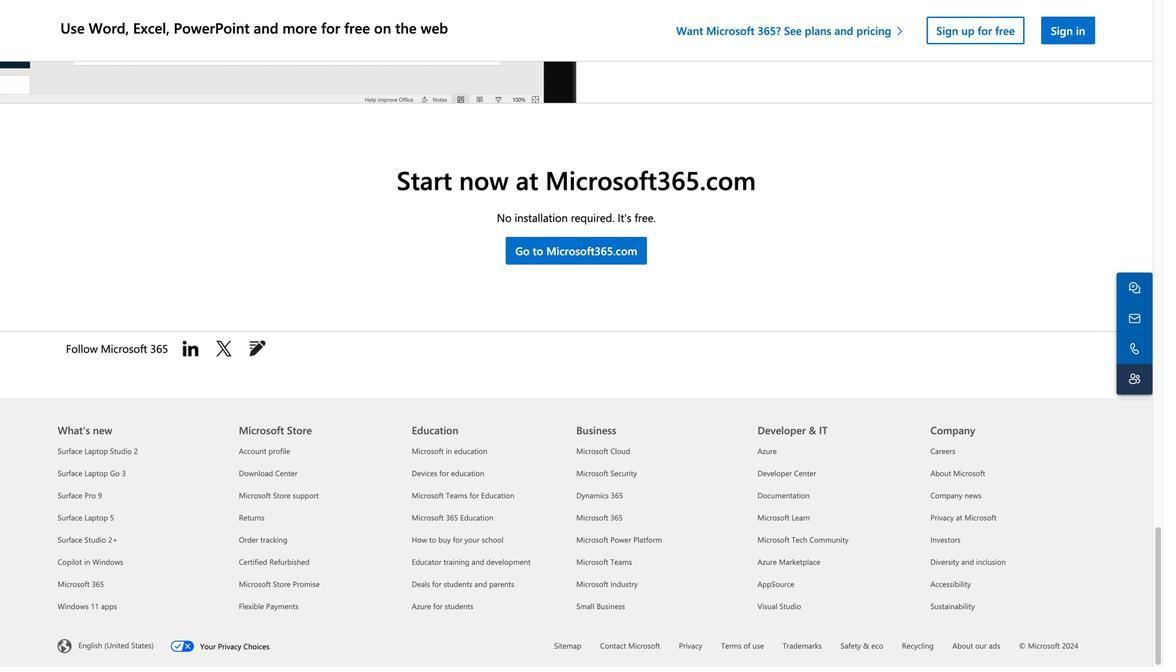 Task type: locate. For each thing, give the bounding box(es) containing it.
2 horizontal spatial studio
[[780, 601, 802, 611]]

1 vertical spatial studio
[[85, 535, 106, 545]]

copilot
[[58, 557, 82, 567]]

0 horizontal spatial center
[[275, 468, 298, 478]]

students
[[444, 579, 473, 589], [445, 601, 474, 611]]

education up the your
[[461, 512, 494, 523]]

2 vertical spatial laptop
[[85, 512, 108, 523]]

surface up copilot
[[58, 535, 82, 545]]

microsoft 365 link down dynamics 365
[[577, 512, 623, 523]]

privacy link
[[679, 641, 703, 651]]

company inside heading
[[931, 423, 976, 437]]

0 horizontal spatial about
[[931, 468, 952, 478]]

microsoft down devices
[[412, 490, 444, 501]]

microsoft down the "download"
[[239, 490, 271, 501]]

microsoft up "microsoft industry"
[[577, 557, 609, 567]]

use word, excel, powerpoint and more for free on the web
[[60, 18, 448, 37]]

free left 'on'
[[344, 18, 370, 37]]

1 vertical spatial windows
[[58, 601, 89, 611]]

surface down surface pro 9 link
[[58, 512, 82, 523]]

2 horizontal spatial in
[[1077, 23, 1086, 38]]

visual studio link
[[758, 601, 802, 611]]

1 horizontal spatial microsoft 365
[[577, 512, 623, 523]]

terms of use link
[[722, 641, 765, 651]]

investors
[[931, 535, 961, 545]]

microsoft for the microsoft store promise link
[[239, 579, 271, 589]]

azure for azure for students
[[412, 601, 431, 611]]

surface up surface pro 9
[[58, 468, 82, 478]]

of
[[744, 641, 751, 651]]

microsoft power platform
[[577, 535, 662, 545]]

0 vertical spatial store
[[287, 423, 312, 437]]

students down training
[[444, 579, 473, 589]]

go down installation
[[516, 243, 530, 258]]

installation
[[515, 210, 568, 225]]

studio for surface studio 2+
[[85, 535, 106, 545]]

at inside footer resource links element
[[957, 512, 963, 523]]

2
[[134, 446, 138, 456]]

developer
[[758, 423, 806, 437], [758, 468, 793, 478]]

educator training and development link
[[412, 557, 531, 567]]

in
[[1077, 23, 1086, 38], [446, 446, 452, 456], [84, 557, 90, 567]]

to inside footer resource links element
[[430, 535, 437, 545]]

company news link
[[931, 490, 982, 501]]

sign up for free
[[937, 23, 1016, 38]]

company heading
[[931, 398, 1088, 440]]

365 up 11
[[92, 579, 104, 589]]

0 horizontal spatial microsoft 365 link
[[58, 579, 104, 589]]

& inside heading
[[809, 423, 817, 437]]

teams for microsoft teams
[[611, 557, 633, 567]]

azure down deals
[[412, 601, 431, 611]]

at up installation
[[516, 163, 539, 197]]

0 vertical spatial developer
[[758, 423, 806, 437]]

company down 'about microsoft'
[[931, 490, 963, 501]]

1 vertical spatial teams
[[611, 557, 633, 567]]

company for company news
[[931, 490, 963, 501]]

about for about our ads
[[953, 641, 974, 651]]

© microsoft 2024
[[1020, 641, 1079, 651]]

what's
[[58, 423, 90, 437]]

windows left 11
[[58, 601, 89, 611]]

surface left pro
[[58, 490, 82, 501]]

0 vertical spatial studio
[[110, 446, 132, 456]]

microsoft for microsoft tech community link
[[758, 535, 790, 545]]

microsoft up microsoft teams link
[[577, 535, 609, 545]]

start
[[397, 163, 452, 197]]

1 horizontal spatial to
[[533, 243, 544, 258]]

microsoft for topmost microsoft 365 link
[[577, 512, 609, 523]]

0 vertical spatial microsoft 365 link
[[577, 512, 623, 523]]

studio for visual studio
[[780, 601, 802, 611]]

0 vertical spatial education
[[454, 446, 488, 456]]

store left support
[[273, 490, 291, 501]]

microsoft 365 link up "windows 11 apps"
[[58, 579, 104, 589]]

what's new heading
[[58, 398, 222, 440]]

microsoft left 365?
[[707, 23, 755, 38]]

contact microsoft
[[601, 641, 661, 651]]

microsoft industry
[[577, 579, 638, 589]]

developer inside heading
[[758, 423, 806, 437]]

laptop down new
[[85, 446, 108, 456]]

surface for surface laptop 5
[[58, 512, 82, 523]]

developer down azure link
[[758, 468, 793, 478]]

education up microsoft teams for education link
[[451, 468, 485, 478]]

0 horizontal spatial studio
[[85, 535, 106, 545]]

1 vertical spatial in
[[446, 446, 452, 456]]

privacy left terms
[[679, 641, 703, 651]]

1 horizontal spatial center
[[795, 468, 817, 478]]

1 vertical spatial azure
[[758, 557, 777, 567]]

laptop left 5
[[85, 512, 108, 523]]

1 sign from the left
[[937, 23, 959, 38]]

0 vertical spatial about
[[931, 468, 952, 478]]

0 vertical spatial &
[[809, 423, 817, 437]]

1 center from the left
[[275, 468, 298, 478]]

want microsoft 365? see plans and pricing
[[677, 23, 892, 38]]

small
[[577, 601, 595, 611]]

about left "our"
[[953, 641, 974, 651]]

in for copilot
[[84, 557, 90, 567]]

for down the deals for students and parents link
[[433, 601, 443, 611]]

privacy
[[931, 512, 955, 523], [679, 641, 703, 651], [218, 641, 242, 652]]

store up payments
[[273, 579, 291, 589]]

business up microsoft cloud link
[[577, 423, 617, 437]]

microsoft 365 blog logo image
[[247, 337, 269, 360]]

microsoft down the documentation
[[758, 512, 790, 523]]

microsoft up the 'dynamics'
[[577, 468, 609, 478]]

follow
[[66, 341, 98, 356]]

about inside footer resource links element
[[931, 468, 952, 478]]

1 horizontal spatial sign
[[1052, 23, 1074, 38]]

students down the deals for students and parents link
[[445, 601, 474, 611]]

educator training and development
[[412, 557, 531, 567]]

buy
[[439, 535, 451, 545]]

365 down security
[[611, 490, 624, 501]]

1 horizontal spatial teams
[[611, 557, 633, 567]]

0 vertical spatial laptop
[[85, 446, 108, 456]]

microsoft inside region
[[101, 341, 147, 356]]

your
[[200, 641, 216, 652]]

microsoft up devices
[[412, 446, 444, 456]]

microsoft365.com up free.
[[546, 163, 757, 197]]

microsoft right follow
[[101, 341, 147, 356]]

microsoft up microsoft security
[[577, 446, 609, 456]]

azure for azure link
[[758, 446, 777, 456]]

laptop for go
[[85, 468, 108, 478]]

go left 3
[[110, 468, 120, 478]]

surface laptop 5
[[58, 512, 114, 523]]

1 vertical spatial laptop
[[85, 468, 108, 478]]

no
[[497, 210, 512, 225]]

powerpoint
[[174, 18, 250, 37]]

in for microsoft
[[446, 446, 452, 456]]

studio left 2+
[[85, 535, 106, 545]]

twitter logo image
[[213, 337, 235, 360]]

2 vertical spatial azure
[[412, 601, 431, 611]]

company up careers
[[931, 423, 976, 437]]

microsoft teams
[[577, 557, 633, 567]]

©
[[1020, 641, 1027, 651]]

microsoft in education link
[[412, 446, 488, 456]]

use word, excel, powerpoint and more for free on the web element
[[58, 0, 1104, 61]]

use
[[753, 641, 765, 651]]

education up devices for education link at the bottom of the page
[[454, 446, 488, 456]]

2 vertical spatial store
[[273, 579, 291, 589]]

1 vertical spatial microsoft 365 link
[[58, 579, 104, 589]]

1 horizontal spatial windows
[[92, 557, 123, 567]]

sign inside "link"
[[937, 23, 959, 38]]

flexible payments
[[239, 601, 299, 611]]

1 vertical spatial company
[[931, 490, 963, 501]]

surface down what's
[[58, 446, 82, 456]]

2 developer from the top
[[758, 468, 793, 478]]

educator
[[412, 557, 442, 567]]

microsoft store heading
[[239, 398, 395, 440]]

free right up
[[996, 23, 1016, 38]]

0 vertical spatial students
[[444, 579, 473, 589]]

sitemap link
[[554, 641, 582, 651]]

2 vertical spatial in
[[84, 557, 90, 567]]

microsoft 365
[[577, 512, 623, 523], [58, 579, 104, 589]]

community
[[810, 535, 849, 545]]

0 vertical spatial business
[[577, 423, 617, 437]]

surface
[[58, 446, 82, 456], [58, 468, 82, 478], [58, 490, 82, 501], [58, 512, 82, 523], [58, 535, 82, 545]]

365 for topmost microsoft 365 link
[[611, 512, 623, 523]]

2 horizontal spatial privacy
[[931, 512, 955, 523]]

microsoft teams link
[[577, 557, 633, 567]]

1 horizontal spatial at
[[957, 512, 963, 523]]

your privacy choices opt-out icon image
[[171, 641, 200, 652]]

0 vertical spatial company
[[931, 423, 976, 437]]

1 surface from the top
[[58, 446, 82, 456]]

to
[[533, 243, 544, 258], [430, 535, 437, 545]]

0 horizontal spatial to
[[430, 535, 437, 545]]

1 vertical spatial store
[[273, 490, 291, 501]]

microsoft down the 'dynamics'
[[577, 512, 609, 523]]

microsoft right ©
[[1029, 641, 1061, 651]]

store
[[287, 423, 312, 437], [273, 490, 291, 501], [273, 579, 291, 589]]

to down installation
[[533, 243, 544, 258]]

center up the documentation
[[795, 468, 817, 478]]

2 center from the left
[[795, 468, 817, 478]]

now
[[459, 163, 509, 197]]

school
[[482, 535, 504, 545]]

microsoft365.com down the required.
[[547, 243, 638, 258]]

our
[[976, 641, 987, 651]]

1 horizontal spatial free
[[996, 23, 1016, 38]]

laptop down surface laptop studio 2 link
[[85, 468, 108, 478]]

development
[[487, 557, 531, 567]]

students for deals
[[444, 579, 473, 589]]

microsoft down microsoft learn
[[758, 535, 790, 545]]

follow microsoft 365
[[66, 341, 171, 356]]

2 surface from the top
[[58, 468, 82, 478]]

1 vertical spatial students
[[445, 601, 474, 611]]

privacy inside footer resource links element
[[931, 512, 955, 523]]

microsoft for microsoft store heading
[[239, 423, 284, 437]]

store up profile
[[287, 423, 312, 437]]

microsoft 365 down dynamics 365
[[577, 512, 623, 523]]

teams
[[446, 490, 468, 501], [611, 557, 633, 567]]

0 vertical spatial teams
[[446, 490, 468, 501]]

1 horizontal spatial microsoft 365 link
[[577, 512, 623, 523]]

teams down power
[[611, 557, 633, 567]]

appsource
[[758, 579, 795, 589]]

privacy up investors link
[[931, 512, 955, 523]]

microsoft down copilot
[[58, 579, 90, 589]]

0 horizontal spatial at
[[516, 163, 539, 197]]

free
[[344, 18, 370, 37], [996, 23, 1016, 38]]

laptop for studio
[[85, 446, 108, 456]]

a surface tablet displaying a presentation in powerpoint on the web image
[[0, 0, 577, 103]]

1 vertical spatial at
[[957, 512, 963, 523]]

microsoft 365 link
[[577, 512, 623, 523], [58, 579, 104, 589]]

1 vertical spatial &
[[864, 641, 870, 651]]

0 vertical spatial education
[[412, 423, 459, 437]]

& left the eco
[[864, 641, 870, 651]]

business down microsoft industry link
[[597, 601, 626, 611]]

&
[[809, 423, 817, 437], [864, 641, 870, 651]]

profile
[[269, 446, 290, 456]]

dynamics
[[577, 490, 609, 501]]

microsoft inside heading
[[239, 423, 284, 437]]

teams up the microsoft 365 education link
[[446, 490, 468, 501]]

flexible
[[239, 601, 264, 611]]

0 horizontal spatial sign
[[937, 23, 959, 38]]

4 surface from the top
[[58, 512, 82, 523]]

in for sign
[[1077, 23, 1086, 38]]

free inside "link"
[[996, 23, 1016, 38]]

the
[[396, 18, 417, 37]]

company
[[931, 423, 976, 437], [931, 490, 963, 501]]

certified refurbished link
[[239, 557, 310, 567]]

0 vertical spatial at
[[516, 163, 539, 197]]

1 horizontal spatial studio
[[110, 446, 132, 456]]

365 up "microsoft power platform" link at the bottom of the page
[[611, 512, 623, 523]]

center down profile
[[275, 468, 298, 478]]

on
[[374, 18, 392, 37]]

for up the microsoft 365 education link
[[470, 490, 479, 501]]

diversity and inclusion
[[931, 557, 1007, 567]]

promise
[[293, 579, 320, 589]]

0 horizontal spatial &
[[809, 423, 817, 437]]

azure up developer center "link"
[[758, 446, 777, 456]]

azure for students link
[[412, 601, 474, 611]]

go to microsoft365.com
[[516, 243, 638, 258]]

1 vertical spatial education
[[451, 468, 485, 478]]

microsoft security link
[[577, 468, 638, 478]]

365 left linkedin logo
[[150, 341, 168, 356]]

certified refurbished
[[239, 557, 310, 567]]

1 horizontal spatial &
[[864, 641, 870, 651]]

laptop for 5
[[85, 512, 108, 523]]

1 vertical spatial developer
[[758, 468, 793, 478]]

about down careers
[[931, 468, 952, 478]]

1 horizontal spatial about
[[953, 641, 974, 651]]

education up microsoft in education link
[[412, 423, 459, 437]]

store for microsoft store
[[287, 423, 312, 437]]

download
[[239, 468, 273, 478]]

windows down 2+
[[92, 557, 123, 567]]

0 vertical spatial to
[[533, 243, 544, 258]]

1 vertical spatial go
[[110, 468, 120, 478]]

news
[[965, 490, 982, 501]]

0 horizontal spatial in
[[84, 557, 90, 567]]

microsoft 365 up "windows 11 apps"
[[58, 579, 104, 589]]

education up school
[[481, 490, 515, 501]]

microsoft up small
[[577, 579, 609, 589]]

365 inside region
[[150, 341, 168, 356]]

microsoft down certified
[[239, 579, 271, 589]]

microsoft teams for education
[[412, 490, 515, 501]]

5 surface from the top
[[58, 535, 82, 545]]

developer up azure link
[[758, 423, 806, 437]]

store inside heading
[[287, 423, 312, 437]]

surface studio 2+ link
[[58, 535, 118, 545]]

privacy right your
[[218, 641, 242, 652]]

at down company news on the bottom right of page
[[957, 512, 963, 523]]

studio left 2
[[110, 446, 132, 456]]

microsoft for microsoft cloud link
[[577, 446, 609, 456]]

& for eco
[[864, 641, 870, 651]]

azure up "appsource" "link"
[[758, 557, 777, 567]]

for right deals
[[432, 579, 442, 589]]

0 vertical spatial in
[[1077, 23, 1086, 38]]

1 horizontal spatial in
[[446, 446, 452, 456]]

students for azure
[[445, 601, 474, 611]]

1 vertical spatial microsoft 365
[[58, 579, 104, 589]]

& left it
[[809, 423, 817, 437]]

center for developer
[[795, 468, 817, 478]]

microsoft inside use word, excel, powerpoint and more for free on the web element
[[707, 23, 755, 38]]

1 vertical spatial to
[[430, 535, 437, 545]]

1 laptop from the top
[[85, 446, 108, 456]]

3 laptop from the top
[[85, 512, 108, 523]]

studio right visual
[[780, 601, 802, 611]]

2 company from the top
[[931, 490, 963, 501]]

0 vertical spatial microsoft 365
[[577, 512, 623, 523]]

store for microsoft store support
[[273, 490, 291, 501]]

for right up
[[978, 23, 993, 38]]

1 horizontal spatial privacy
[[679, 641, 703, 651]]

0 vertical spatial azure
[[758, 446, 777, 456]]

word,
[[89, 18, 129, 37]]

what's new
[[58, 423, 112, 437]]

1 company from the top
[[931, 423, 976, 437]]

2 laptop from the top
[[85, 468, 108, 478]]

accessibility link
[[931, 579, 972, 589]]

0 horizontal spatial microsoft 365
[[58, 579, 104, 589]]

3 surface from the top
[[58, 490, 82, 501]]

microsoft power platform link
[[577, 535, 662, 545]]

contact
[[601, 641, 627, 651]]

microsoft up how in the left bottom of the page
[[412, 512, 444, 523]]

to left 'buy'
[[430, 535, 437, 545]]

microsoft up account profile
[[239, 423, 284, 437]]

1 vertical spatial about
[[953, 641, 974, 651]]

windows
[[92, 557, 123, 567], [58, 601, 89, 611]]

0 horizontal spatial go
[[110, 468, 120, 478]]

0 vertical spatial go
[[516, 243, 530, 258]]

2 vertical spatial studio
[[780, 601, 802, 611]]

365 up how to buy for your school link
[[446, 512, 458, 523]]

1 developer from the top
[[758, 423, 806, 437]]

2 sign from the left
[[1052, 23, 1074, 38]]

0 horizontal spatial teams
[[446, 490, 468, 501]]



Task type: describe. For each thing, give the bounding box(es) containing it.
support
[[293, 490, 319, 501]]

microsoft security
[[577, 468, 638, 478]]

about microsoft link
[[931, 468, 986, 478]]

surface laptop go 3 link
[[58, 468, 126, 478]]

free.
[[635, 210, 656, 225]]

go to microsoft365.com link
[[506, 237, 648, 265]]

0 horizontal spatial privacy
[[218, 641, 242, 652]]

microsoft up "news"
[[954, 468, 986, 478]]

footer resource links element
[[0, 398, 1154, 617]]

2024
[[1063, 641, 1079, 651]]

0 horizontal spatial free
[[344, 18, 370, 37]]

microsoft for microsoft store support link
[[239, 490, 271, 501]]

about for about microsoft
[[931, 468, 952, 478]]

new
[[93, 423, 112, 437]]

sign up for free link
[[927, 17, 1025, 44]]

0 vertical spatial microsoft365.com
[[546, 163, 757, 197]]

education for devices for education
[[451, 468, 485, 478]]

azure for azure marketplace
[[758, 557, 777, 567]]

want microsoft 365? see plans and pricing link
[[677, 23, 911, 38]]

365?
[[758, 23, 782, 38]]

to for how
[[430, 535, 437, 545]]

plans
[[805, 23, 832, 38]]

tracking
[[261, 535, 288, 545]]

account profile
[[239, 446, 290, 456]]

azure for students
[[412, 601, 474, 611]]

cloud
[[611, 446, 631, 456]]

and left more
[[254, 18, 279, 37]]

contact microsoft link
[[601, 641, 661, 651]]

more
[[283, 18, 317, 37]]

developer for developer center
[[758, 468, 793, 478]]

microsoft for "microsoft power platform" link at the bottom of the page
[[577, 535, 609, 545]]

& for it
[[809, 423, 817, 437]]

refurbished
[[270, 557, 310, 567]]

follow microsoft 365 region
[[58, 332, 286, 365]]

0 vertical spatial windows
[[92, 557, 123, 567]]

dynamics 365 link
[[577, 490, 624, 501]]

company for company
[[931, 423, 976, 437]]

parents
[[490, 579, 515, 589]]

linkedin logo image
[[180, 337, 202, 360]]

surface studio 2+
[[58, 535, 118, 545]]

microsoft store support
[[239, 490, 319, 501]]

microsoft 365 for topmost microsoft 365 link
[[577, 512, 623, 523]]

microsoft down "news"
[[965, 512, 997, 523]]

microsoft store promise
[[239, 579, 320, 589]]

for inside "link"
[[978, 23, 993, 38]]

visual
[[758, 601, 778, 611]]

trademarks link
[[783, 641, 822, 651]]

small business
[[577, 601, 626, 611]]

recycling
[[903, 641, 935, 651]]

and right training
[[472, 557, 485, 567]]

download center
[[239, 468, 298, 478]]

microsoft for microsoft in education link
[[412, 446, 444, 456]]

developer & it heading
[[758, 398, 915, 440]]

surface for surface laptop studio 2
[[58, 446, 82, 456]]

education heading
[[412, 398, 568, 440]]

ads
[[990, 641, 1001, 651]]

microsoft 365 education link
[[412, 512, 494, 523]]

developer & it
[[758, 423, 828, 437]]

appsource link
[[758, 579, 795, 589]]

devices for education
[[412, 468, 485, 478]]

it
[[820, 423, 828, 437]]

surface for surface studio 2+
[[58, 535, 82, 545]]

for right 'buy'
[[453, 535, 463, 545]]

microsoft right 'contact'
[[629, 641, 661, 651]]

to for go
[[533, 243, 544, 258]]

education inside education heading
[[412, 423, 459, 437]]

account
[[239, 446, 267, 456]]

account profile link
[[239, 446, 290, 456]]

order
[[239, 535, 259, 545]]

microsoft for microsoft learn link
[[758, 512, 790, 523]]

microsoft 365 for bottommost microsoft 365 link
[[58, 579, 104, 589]]

certified
[[239, 557, 268, 567]]

required.
[[571, 210, 615, 225]]

how
[[412, 535, 427, 545]]

learn
[[792, 512, 811, 523]]

business heading
[[577, 398, 742, 440]]

use
[[60, 18, 85, 37]]

privacy at microsoft
[[931, 512, 997, 523]]

careers link
[[931, 446, 956, 456]]

your
[[465, 535, 480, 545]]

store for microsoft store promise
[[273, 579, 291, 589]]

1 horizontal spatial go
[[516, 243, 530, 258]]

terms
[[722, 641, 742, 651]]

1 vertical spatial microsoft365.com
[[547, 243, 638, 258]]

surface for surface laptop go 3
[[58, 468, 82, 478]]

surface for surface pro 9
[[58, 490, 82, 501]]

see
[[785, 23, 802, 38]]

microsoft for microsoft teams for education link
[[412, 490, 444, 501]]

microsoft tech community link
[[758, 535, 849, 545]]

your privacy choices link
[[171, 638, 286, 652]]

no installation required. it's free.
[[497, 210, 656, 225]]

microsoft for microsoft industry link
[[577, 579, 609, 589]]

microsoft for bottommost microsoft 365 link
[[58, 579, 90, 589]]

copilot in windows link
[[58, 557, 123, 567]]

up
[[962, 23, 975, 38]]

developer for developer & it
[[758, 423, 806, 437]]

365 for the dynamics 365 link
[[611, 490, 624, 501]]

microsoft for microsoft security link
[[577, 468, 609, 478]]

copilot in windows
[[58, 557, 123, 567]]

1 vertical spatial business
[[597, 601, 626, 611]]

your privacy choices
[[200, 641, 270, 652]]

microsoft for the microsoft 365 education link
[[412, 512, 444, 523]]

365 for bottommost microsoft 365 link
[[92, 579, 104, 589]]

microsoft for microsoft teams link
[[577, 557, 609, 567]]

security
[[611, 468, 638, 478]]

2 vertical spatial education
[[461, 512, 494, 523]]

sign in
[[1052, 23, 1086, 38]]

and right plans
[[835, 23, 854, 38]]

education for microsoft in education
[[454, 446, 488, 456]]

privacy for privacy link
[[679, 641, 703, 651]]

it's
[[618, 210, 632, 225]]

and right diversity
[[962, 557, 975, 567]]

3
[[122, 468, 126, 478]]

sign for sign up for free
[[937, 23, 959, 38]]

sitemap
[[554, 641, 582, 651]]

microsoft cloud link
[[577, 446, 631, 456]]

privacy for privacy at microsoft
[[931, 512, 955, 523]]

go inside footer resource links element
[[110, 468, 120, 478]]

teams for microsoft teams for education
[[446, 490, 468, 501]]

flexible payments link
[[239, 601, 299, 611]]

0 horizontal spatial windows
[[58, 601, 89, 611]]

for right more
[[321, 18, 340, 37]]

windows 11 apps link
[[58, 601, 117, 611]]

365 for the microsoft 365 education link
[[446, 512, 458, 523]]

center for microsoft
[[275, 468, 298, 478]]

order tracking link
[[239, 535, 288, 545]]

download center link
[[239, 468, 298, 478]]

business inside heading
[[577, 423, 617, 437]]

and left parents
[[475, 579, 488, 589]]

5
[[110, 512, 114, 523]]

deals
[[412, 579, 430, 589]]

returns link
[[239, 512, 265, 523]]

surface pro 9
[[58, 490, 102, 501]]

(united
[[104, 640, 129, 650]]

industry
[[611, 579, 638, 589]]

surface laptop studio 2
[[58, 446, 138, 456]]

1 vertical spatial education
[[481, 490, 515, 501]]

web
[[421, 18, 448, 37]]

azure link
[[758, 446, 777, 456]]

for right devices
[[440, 468, 449, 478]]

diversity
[[931, 557, 960, 567]]

sign for sign in
[[1052, 23, 1074, 38]]

microsoft tech community
[[758, 535, 849, 545]]



Task type: vqa. For each thing, say whether or not it's contained in the screenshot.


